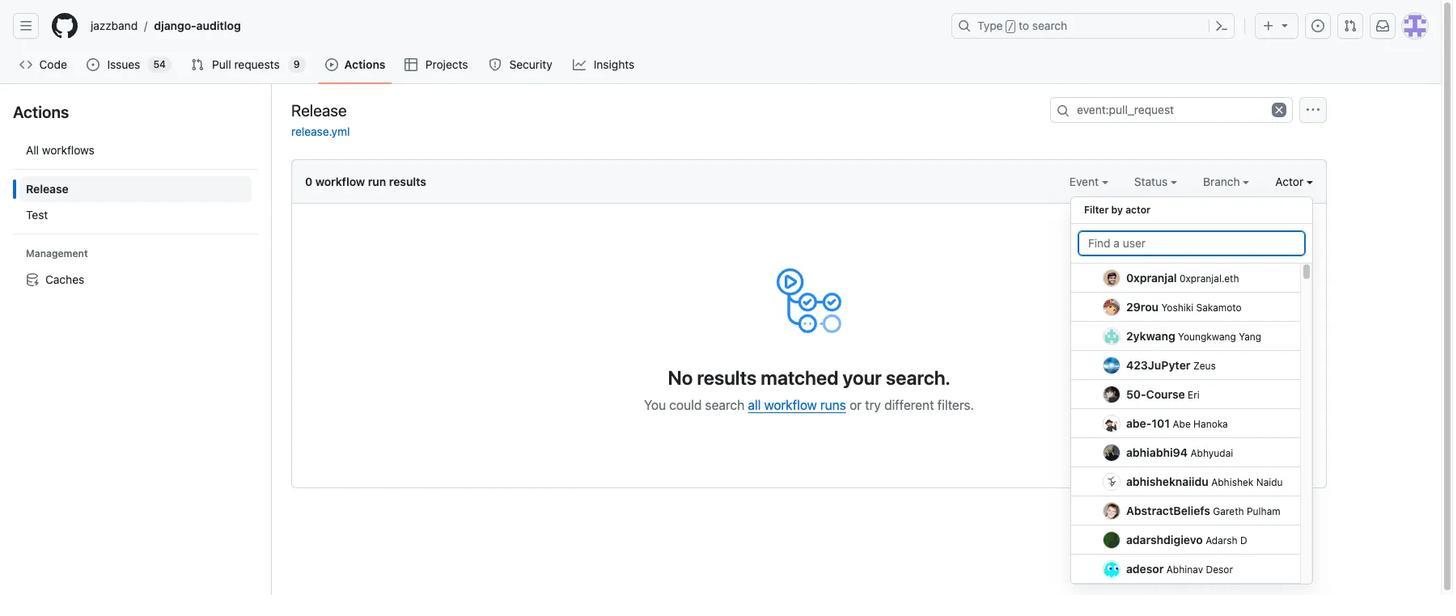 Task type: locate. For each thing, give the bounding box(es) containing it.
abhyudai
[[1191, 447, 1233, 460]]

by
[[1111, 204, 1123, 216]]

projects
[[425, 57, 468, 71]]

actions right 'play' image in the left of the page
[[344, 57, 385, 71]]

issue opened image
[[1312, 19, 1324, 32], [87, 58, 100, 71]]

0
[[305, 175, 312, 189]]

actor
[[1275, 175, 1307, 189]]

issues
[[107, 57, 140, 71]]

your
[[843, 367, 882, 389]]

youngkwang
[[1178, 331, 1236, 343]]

command palette image
[[1215, 19, 1228, 32]]

all workflow runs link
[[748, 398, 846, 413]]

0 horizontal spatial issue opened image
[[87, 58, 100, 71]]

all
[[26, 143, 39, 157]]

1 vertical spatial release
[[26, 182, 69, 196]]

1 vertical spatial actions
[[13, 103, 69, 121]]

0 horizontal spatial results
[[389, 175, 426, 189]]

abhisheknaiidu
[[1126, 475, 1209, 489]]

search left all
[[705, 398, 745, 413]]

0 horizontal spatial actions
[[13, 103, 69, 121]]

security link
[[482, 53, 560, 77]]

release link
[[19, 176, 252, 202]]

0 vertical spatial list
[[84, 13, 942, 39]]

101
[[1152, 417, 1170, 430]]

code
[[39, 57, 67, 71]]

1 horizontal spatial workflow
[[764, 398, 817, 413]]

search
[[1032, 19, 1067, 32], [705, 398, 745, 413]]

/ left to
[[1008, 21, 1014, 32]]

all workflows link
[[19, 138, 252, 163]]

list
[[84, 13, 942, 39], [13, 131, 258, 299]]

workflow right 0
[[315, 175, 365, 189]]

requests
[[234, 57, 280, 71]]

1 horizontal spatial search
[[1032, 19, 1067, 32]]

@50 course image
[[1104, 386, 1120, 403]]

1 vertical spatial list
[[13, 131, 258, 299]]

search image
[[1057, 104, 1070, 117]]

issue opened image left git pull request icon on the top right
[[1312, 19, 1324, 32]]

all workflows
[[26, 143, 95, 157]]

release
[[291, 101, 347, 119], [26, 182, 69, 196]]

list containing jazzband
[[84, 13, 942, 39]]

423jupyter
[[1126, 358, 1191, 372]]

release.yml link
[[291, 125, 350, 138]]

run
[[368, 175, 386, 189]]

course
[[1146, 388, 1185, 401]]

@29rou image
[[1104, 299, 1120, 315]]

/ inside jazzband / django-auditlog
[[144, 19, 147, 33]]

0 vertical spatial release
[[291, 101, 347, 119]]

0xpranjal.eth
[[1180, 273, 1239, 285]]

@adesor image
[[1104, 561, 1120, 577]]

@abstractbeliefs image
[[1104, 503, 1120, 519]]

issue opened image left issues
[[87, 58, 100, 71]]

search right to
[[1032, 19, 1067, 32]]

0xpranjal 0xpranjal.eth
[[1126, 271, 1239, 285]]

results
[[389, 175, 426, 189], [697, 367, 757, 389]]

1 horizontal spatial actions
[[344, 57, 385, 71]]

Find a user text field
[[1078, 231, 1306, 256]]

results up all
[[697, 367, 757, 389]]

type
[[977, 19, 1003, 32]]

1 vertical spatial issue opened image
[[87, 58, 100, 71]]

adarsh
[[1206, 535, 1238, 547]]

0 horizontal spatial search
[[705, 398, 745, 413]]

abhiabhi94
[[1126, 446, 1188, 460]]

1 horizontal spatial /
[[1008, 21, 1014, 32]]

you
[[644, 398, 666, 413]]

1 horizontal spatial results
[[697, 367, 757, 389]]

0 vertical spatial results
[[389, 175, 426, 189]]

menu
[[1070, 190, 1313, 595]]

@abe 101 image
[[1104, 415, 1120, 432]]

code image
[[19, 58, 32, 71]]

table image
[[405, 58, 418, 71]]

0 horizontal spatial workflow
[[315, 175, 365, 189]]

filter by actor
[[1084, 204, 1151, 216]]

git pull request image
[[191, 58, 204, 71]]

actor
[[1126, 204, 1151, 216]]

actions up all
[[13, 103, 69, 121]]

triangle down image
[[1278, 19, 1291, 32]]

code link
[[13, 53, 74, 77]]

workflow
[[315, 175, 365, 189], [764, 398, 817, 413]]

None search field
[[1050, 97, 1293, 123]]

release up test
[[26, 182, 69, 196]]

status button
[[1134, 173, 1177, 190]]

2ykwang
[[1126, 329, 1175, 343]]

adesor
[[1126, 562, 1164, 576]]

could
[[669, 398, 702, 413]]

1 vertical spatial results
[[697, 367, 757, 389]]

1 horizontal spatial release
[[291, 101, 347, 119]]

yang
[[1239, 331, 1261, 343]]

projects link
[[398, 53, 476, 77]]

9
[[294, 58, 300, 70]]

desor
[[1206, 564, 1233, 576]]

type / to search
[[977, 19, 1067, 32]]

0 vertical spatial search
[[1032, 19, 1067, 32]]

29rou
[[1126, 300, 1159, 314]]

workflow down matched
[[764, 398, 817, 413]]

adesor abhinav desor
[[1126, 562, 1233, 576]]

runs
[[820, 398, 846, 413]]

caches
[[45, 273, 84, 286]]

1 horizontal spatial issue opened image
[[1312, 19, 1324, 32]]

release up release.yml
[[291, 101, 347, 119]]

results right run
[[389, 175, 426, 189]]

abhisheknaiidu abhishek naidu
[[1126, 475, 1283, 489]]

matched
[[761, 367, 839, 389]]

filter workflows element
[[19, 176, 252, 228]]

no
[[668, 367, 693, 389]]

/ left django-
[[144, 19, 147, 33]]

clear filters image
[[1272, 103, 1286, 117]]

actions
[[344, 57, 385, 71], [13, 103, 69, 121]]

django-auditlog link
[[147, 13, 247, 39]]

0 horizontal spatial /
[[144, 19, 147, 33]]

abhiabhi94 abhyudai
[[1126, 446, 1233, 460]]

pull requests
[[212, 57, 280, 71]]

naidu
[[1256, 477, 1283, 489]]

/ for type
[[1008, 21, 1014, 32]]

@423jupyter image
[[1104, 357, 1120, 373]]

0 vertical spatial issue opened image
[[1312, 19, 1324, 32]]

insights link
[[567, 53, 642, 77]]

0 horizontal spatial release
[[26, 182, 69, 196]]

/ inside type / to search
[[1008, 21, 1014, 32]]

or
[[850, 398, 862, 413]]

abhishek
[[1211, 477, 1254, 489]]

actions link
[[318, 53, 392, 77]]

/ for jazzband
[[144, 19, 147, 33]]

filter
[[1084, 204, 1109, 216]]

54
[[153, 58, 166, 70]]

423jupyter zeus
[[1126, 358, 1216, 372]]

0 workflow run results
[[305, 175, 426, 189]]

security
[[509, 57, 552, 71]]



Task type: vqa. For each thing, say whether or not it's contained in the screenshot.
the 423jupyter zeus
yes



Task type: describe. For each thing, give the bounding box(es) containing it.
0 vertical spatial actions
[[344, 57, 385, 71]]

event button
[[1069, 173, 1108, 190]]

test
[[26, 208, 48, 222]]

adarshdigievo adarsh d
[[1126, 533, 1247, 547]]

try
[[865, 398, 881, 413]]

gareth
[[1213, 506, 1244, 518]]

release.yml
[[291, 125, 350, 138]]

@abhiabhi94 image
[[1104, 445, 1120, 461]]

github actions image
[[777, 269, 841, 333]]

management
[[26, 248, 88, 260]]

abe-
[[1126, 417, 1152, 430]]

sakamoto
[[1196, 302, 1242, 314]]

jazzband link
[[84, 13, 144, 39]]

no results matched your search.
[[668, 367, 950, 389]]

workflows
[[42, 143, 95, 157]]

menu containing 0xpranjal
[[1070, 190, 1313, 595]]

50-course eri
[[1126, 388, 1200, 401]]

caches link
[[19, 267, 252, 293]]

all
[[748, 398, 761, 413]]

@2ykwang image
[[1104, 328, 1120, 344]]

test link
[[19, 202, 252, 228]]

event
[[1069, 175, 1102, 189]]

show workflow options image
[[1307, 104, 1320, 117]]

jazzband / django-auditlog
[[91, 19, 241, 33]]

abe-101 abe hanoka
[[1126, 417, 1228, 430]]

29rou yoshiki sakamoto
[[1126, 300, 1242, 314]]

hanoka
[[1193, 418, 1228, 430]]

shield image
[[489, 58, 502, 71]]

plus image
[[1262, 19, 1275, 32]]

d
[[1240, 535, 1247, 547]]

@adarshdigievo image
[[1104, 532, 1120, 548]]

0xpranjal
[[1126, 271, 1177, 285]]

django-
[[154, 19, 196, 32]]

zeus
[[1193, 360, 1216, 372]]

abstractbeliefs
[[1126, 504, 1210, 518]]

issue opened image for git pull request icon on the top right
[[1312, 19, 1324, 32]]

@0xpranjal image
[[1104, 270, 1120, 286]]

@abhisheknaiidu image
[[1104, 474, 1120, 490]]

filters.
[[938, 398, 974, 413]]

status
[[1134, 175, 1171, 189]]

different
[[884, 398, 934, 413]]

jazzband
[[91, 19, 138, 32]]

adarshdigievo
[[1126, 533, 1203, 547]]

branch
[[1203, 175, 1243, 189]]

eri
[[1188, 389, 1200, 401]]

1 vertical spatial workflow
[[764, 398, 817, 413]]

search.
[[886, 367, 950, 389]]

release inside filter workflows element
[[26, 182, 69, 196]]

list containing all workflows
[[13, 131, 258, 299]]

yoshiki
[[1161, 302, 1194, 314]]

2ykwang youngkwang yang
[[1126, 329, 1261, 343]]

abstractbeliefs gareth pulham
[[1126, 504, 1281, 518]]

auditlog
[[196, 19, 241, 32]]

git pull request image
[[1344, 19, 1357, 32]]

play image
[[325, 58, 338, 71]]

50-
[[1126, 388, 1146, 401]]

you could search all workflow runs or try different filters.
[[644, 398, 974, 413]]

0 vertical spatial workflow
[[315, 175, 365, 189]]

notifications image
[[1376, 19, 1389, 32]]

insights
[[594, 57, 635, 71]]

homepage image
[[52, 13, 78, 39]]

pulham
[[1247, 506, 1281, 518]]

abhinav
[[1166, 564, 1203, 576]]

abe
[[1173, 418, 1191, 430]]

1 vertical spatial search
[[705, 398, 745, 413]]

issue opened image for git pull request image on the left of the page
[[87, 58, 100, 71]]

to
[[1019, 19, 1029, 32]]

graph image
[[573, 58, 586, 71]]



